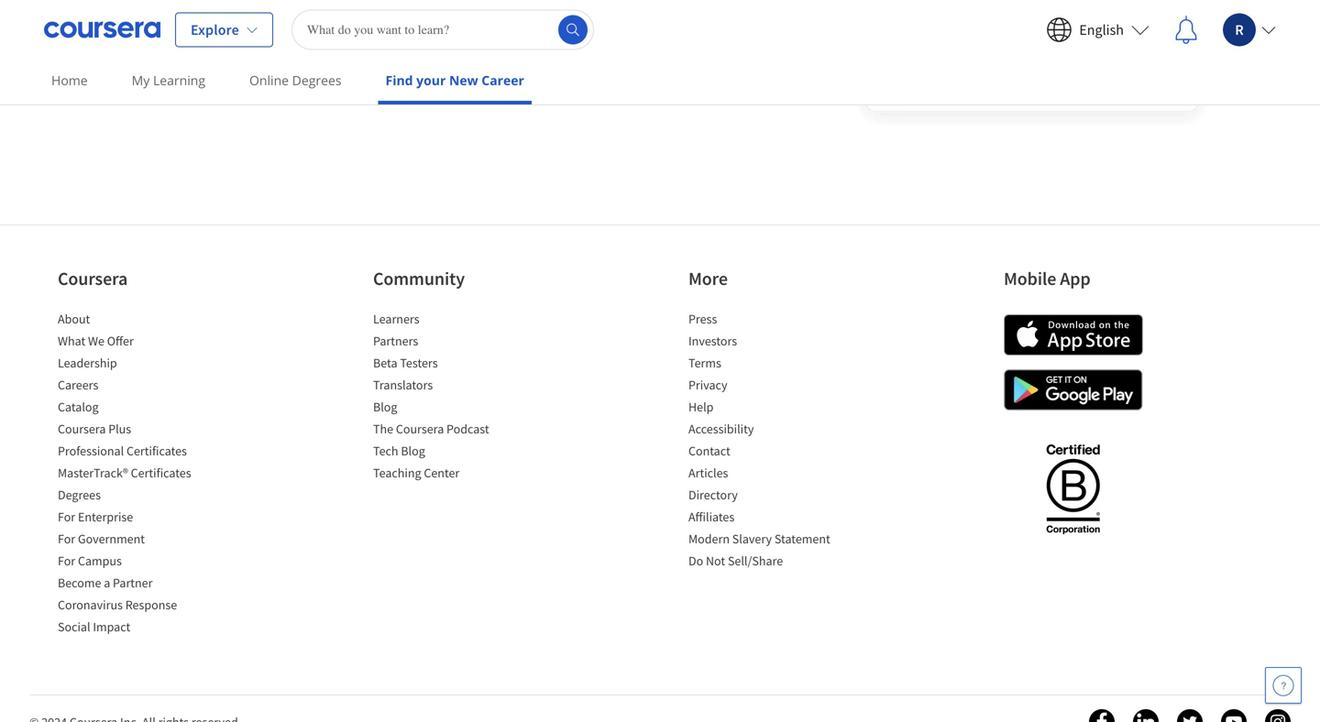 Task type: describe. For each thing, give the bounding box(es) containing it.
partners link
[[373, 333, 418, 349]]

become
[[58, 575, 101, 591]]

press
[[689, 311, 717, 327]]

teaching center link
[[373, 465, 460, 481]]

social impact link
[[58, 619, 130, 635]]

coursera up about link
[[58, 267, 128, 290]]

coursera for about what we offer leadership careers catalog coursera plus professional certificates mastertrack® certificates degrees for enterprise for government for campus become a partner coronavirus response social impact
[[58, 421, 106, 437]]

coursera image
[[44, 15, 160, 44]]

online degrees
[[249, 72, 342, 89]]

center
[[424, 465, 460, 481]]

the
[[373, 421, 393, 437]]

download on the app store image
[[1004, 314, 1143, 356]]

find your new career
[[386, 72, 524, 89]]

directory link
[[689, 487, 738, 503]]

logo of certified b corporation image
[[1036, 434, 1111, 544]]

modern slavery statement link
[[689, 531, 830, 547]]

investors link
[[689, 333, 737, 349]]

do
[[689, 553, 703, 569]]

career
[[482, 72, 524, 89]]

3 for from the top
[[58, 553, 75, 569]]

my
[[132, 72, 150, 89]]

app
[[1060, 267, 1091, 290]]

2 for from the top
[[58, 531, 75, 547]]

r button
[[1212, 2, 1276, 57]]

privacy
[[689, 377, 728, 393]]

your
[[416, 72, 446, 89]]

home link
[[44, 60, 95, 101]]

leadership link
[[58, 355, 117, 371]]

online
[[249, 72, 289, 89]]

coursera instagram image
[[1265, 710, 1291, 723]]

coursera twitter image
[[1177, 710, 1203, 723]]

coursera linkedin image
[[1133, 710, 1159, 723]]

press link
[[689, 311, 717, 327]]

get it on google play image
[[1004, 369, 1143, 411]]

affiliates
[[689, 509, 735, 525]]

new
[[449, 72, 478, 89]]

graphic of the learner profile page image
[[660, 0, 1218, 135]]

explore button
[[175, 12, 273, 47]]

about what we offer leadership careers catalog coursera plus professional certificates mastertrack® certificates degrees for enterprise for government for campus become a partner coronavirus response social impact
[[58, 311, 191, 635]]

teaching
[[373, 465, 421, 481]]

contact
[[689, 443, 731, 459]]

for government link
[[58, 531, 145, 547]]

online degrees link
[[242, 60, 349, 101]]

affiliates link
[[689, 509, 735, 525]]

0 vertical spatial blog
[[373, 399, 397, 415]]

community
[[373, 267, 465, 290]]

we
[[88, 333, 104, 349]]

enterprise
[[78, 509, 133, 525]]

0 vertical spatial certificates
[[127, 443, 187, 459]]

help link
[[689, 399, 714, 415]]

professional
[[58, 443, 124, 459]]

find your new career link
[[378, 60, 532, 105]]

beta
[[373, 355, 398, 371]]

list for community
[[373, 310, 529, 486]]

professional certificates link
[[58, 443, 187, 459]]

not
[[706, 553, 725, 569]]

mobile
[[1004, 267, 1057, 290]]

what
[[58, 333, 85, 349]]

coronavirus response link
[[58, 597, 177, 613]]

blog link
[[373, 399, 397, 415]]

careers
[[58, 377, 98, 393]]

translators
[[373, 377, 433, 393]]

press investors terms privacy help accessibility contact articles directory affiliates modern slavery statement do not sell/share
[[689, 311, 830, 569]]

list for coursera
[[58, 310, 214, 640]]

partners
[[373, 333, 418, 349]]

about
[[58, 311, 90, 327]]

beta testers link
[[373, 355, 438, 371]]

english
[[1080, 21, 1124, 39]]

articles
[[689, 465, 728, 481]]

What do you want to learn? text field
[[291, 10, 594, 50]]

become a partner link
[[58, 575, 153, 591]]



Task type: vqa. For each thing, say whether or not it's contained in the screenshot.
the For
yes



Task type: locate. For each thing, give the bounding box(es) containing it.
find
[[386, 72, 413, 89]]

list containing about
[[58, 310, 214, 640]]

government
[[78, 531, 145, 547]]

do not sell/share link
[[689, 553, 783, 569]]

plus
[[108, 421, 131, 437]]

careers link
[[58, 377, 98, 393]]

coursera up tech blog link
[[396, 421, 444, 437]]

mobile app
[[1004, 267, 1091, 290]]

coursera inside learners partners beta testers translators blog the coursera podcast tech blog teaching center
[[396, 421, 444, 437]]

coursera down catalog link
[[58, 421, 106, 437]]

tech
[[373, 443, 398, 459]]

about link
[[58, 311, 90, 327]]

contact link
[[689, 443, 731, 459]]

1 vertical spatial degrees
[[58, 487, 101, 503]]

1 vertical spatial for
[[58, 531, 75, 547]]

0 horizontal spatial blog
[[373, 399, 397, 415]]

slavery
[[732, 531, 772, 547]]

my learning link
[[124, 60, 213, 101]]

list containing learners
[[373, 310, 529, 486]]

for up for campus link
[[58, 531, 75, 547]]

degrees right "online"
[[292, 72, 342, 89]]

coursera
[[58, 267, 128, 290], [58, 421, 106, 437], [396, 421, 444, 437]]

degrees link
[[58, 487, 101, 503]]

1 for from the top
[[58, 509, 75, 525]]

mastertrack® certificates link
[[58, 465, 191, 481]]

coursera facebook image
[[1089, 710, 1115, 723]]

coursera for learners partners beta testers translators blog the coursera podcast tech blog teaching center
[[396, 421, 444, 437]]

the coursera podcast link
[[373, 421, 489, 437]]

0 horizontal spatial degrees
[[58, 487, 101, 503]]

partner
[[113, 575, 153, 591]]

1 vertical spatial blog
[[401, 443, 425, 459]]

1 vertical spatial certificates
[[131, 465, 191, 481]]

mastertrack®
[[58, 465, 128, 481]]

coursera inside the "about what we offer leadership careers catalog coursera plus professional certificates mastertrack® certificates degrees for enterprise for government for campus become a partner coronavirus response social impact"
[[58, 421, 106, 437]]

offer
[[107, 333, 134, 349]]

privacy link
[[689, 377, 728, 393]]

degrees inside the "about what we offer leadership careers catalog coursera plus professional certificates mastertrack® certificates degrees for enterprise for government for campus become a partner coronavirus response social impact"
[[58, 487, 101, 503]]

1 horizontal spatial degrees
[[292, 72, 342, 89]]

terms link
[[689, 355, 721, 371]]

for enterprise link
[[58, 509, 133, 525]]

help center image
[[1273, 675, 1295, 697]]

0 vertical spatial for
[[58, 509, 75, 525]]

blog up the
[[373, 399, 397, 415]]

english button
[[1036, 6, 1161, 54]]

blog
[[373, 399, 397, 415], [401, 443, 425, 459]]

list containing press
[[689, 310, 844, 574]]

campus
[[78, 553, 122, 569]]

r
[[1235, 21, 1244, 39]]

modern
[[689, 531, 730, 547]]

list
[[58, 310, 214, 640], [373, 310, 529, 486], [689, 310, 844, 574]]

certificates down professional certificates link
[[131, 465, 191, 481]]

impact
[[93, 619, 130, 635]]

learners link
[[373, 311, 420, 327]]

0 horizontal spatial list
[[58, 310, 214, 640]]

statement
[[775, 531, 830, 547]]

tech blog link
[[373, 443, 425, 459]]

1 horizontal spatial blog
[[401, 443, 425, 459]]

leadership
[[58, 355, 117, 371]]

catalog
[[58, 399, 99, 415]]

response
[[125, 597, 177, 613]]

my learning
[[132, 72, 205, 89]]

learners partners beta testers translators blog the coursera podcast tech blog teaching center
[[373, 311, 489, 481]]

directory
[[689, 487, 738, 503]]

articles link
[[689, 465, 728, 481]]

testers
[[400, 355, 438, 371]]

catalog link
[[58, 399, 99, 415]]

terms
[[689, 355, 721, 371]]

learners
[[373, 311, 420, 327]]

0 vertical spatial degrees
[[292, 72, 342, 89]]

2 vertical spatial for
[[58, 553, 75, 569]]

translators link
[[373, 377, 433, 393]]

coursera youtube image
[[1221, 710, 1247, 723]]

for
[[58, 509, 75, 525], [58, 531, 75, 547], [58, 553, 75, 569]]

None search field
[[291, 10, 594, 50]]

investors
[[689, 333, 737, 349]]

social
[[58, 619, 90, 635]]

for campus link
[[58, 553, 122, 569]]

a
[[104, 575, 110, 591]]

3 list from the left
[[689, 310, 844, 574]]

list for more
[[689, 310, 844, 574]]

2 horizontal spatial list
[[689, 310, 844, 574]]

coronavirus
[[58, 597, 123, 613]]

learning
[[153, 72, 205, 89]]

degrees
[[292, 72, 342, 89], [58, 487, 101, 503]]

1 horizontal spatial list
[[373, 310, 529, 486]]

accessibility
[[689, 421, 754, 437]]

for down degrees link
[[58, 509, 75, 525]]

help
[[689, 399, 714, 415]]

sell/share
[[728, 553, 783, 569]]

home
[[51, 72, 88, 89]]

podcast
[[447, 421, 489, 437]]

2 list from the left
[[373, 310, 529, 486]]

coursera plus link
[[58, 421, 131, 437]]

more
[[689, 267, 728, 290]]

certificates
[[127, 443, 187, 459], [131, 465, 191, 481]]

explore
[[191, 21, 239, 39]]

for up become
[[58, 553, 75, 569]]

blog up teaching center "link" at the bottom of page
[[401, 443, 425, 459]]

1 list from the left
[[58, 310, 214, 640]]

degrees down mastertrack®
[[58, 487, 101, 503]]

what we offer link
[[58, 333, 134, 349]]

certificates up mastertrack® certificates link
[[127, 443, 187, 459]]



